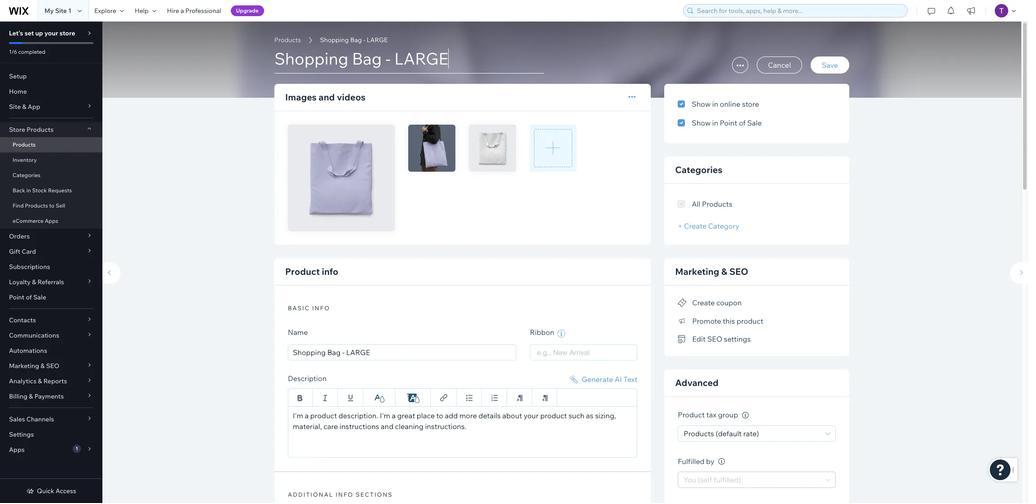 Task type: locate. For each thing, give the bounding box(es) containing it.
+ create category
[[678, 222, 739, 231]]

quick access
[[37, 488, 76, 496]]

and inside i'm a product description. i'm a great place to add more details about your product such as sizing, material, care instructions and cleaning instructions.
[[381, 422, 393, 431]]

site right my
[[55, 7, 67, 15]]

product
[[737, 317, 763, 326], [310, 412, 337, 421], [540, 412, 567, 421]]

1 vertical spatial apps
[[9, 446, 25, 455]]

info for additional
[[336, 492, 354, 499]]

orders
[[9, 233, 30, 241]]

product up basic
[[285, 267, 320, 278]]

find
[[13, 203, 24, 209]]

0 vertical spatial product
[[285, 267, 320, 278]]

0 vertical spatial products link
[[270, 35, 305, 44]]

and
[[319, 92, 335, 103], [381, 422, 393, 431]]

1 horizontal spatial apps
[[45, 218, 58, 225]]

2 i'm from the left
[[380, 412, 390, 421]]

1 horizontal spatial sale
[[747, 119, 762, 128]]

of down online at the top right of the page
[[739, 119, 746, 128]]

product right this on the bottom right of page
[[737, 317, 763, 326]]

bag
[[350, 36, 362, 44]]

1 vertical spatial store
[[742, 100, 759, 109]]

1 vertical spatial sale
[[33, 294, 46, 302]]

create right +
[[684, 222, 707, 231]]

1 right my
[[68, 7, 71, 15]]

your right "about"
[[524, 412, 539, 421]]

info tooltip image for fulfilled)
[[718, 459, 725, 466]]

your inside i'm a product description. i'm a great place to add more details about your product such as sizing, material, care instructions and cleaning instructions.
[[524, 412, 539, 421]]

show left online at the top right of the page
[[692, 100, 711, 109]]

generate
[[582, 375, 613, 384]]

store inside sidebar element
[[59, 29, 75, 37]]

coupon
[[716, 299, 742, 308]]

1 horizontal spatial 1
[[76, 446, 78, 452]]

all
[[692, 200, 700, 209]]

automations link
[[0, 344, 102, 359]]

1 horizontal spatial site
[[55, 7, 67, 15]]

seo right edit
[[707, 335, 722, 344]]

0 vertical spatial store
[[59, 29, 75, 37]]

sell
[[56, 203, 65, 209]]

1 down settings link
[[76, 446, 78, 452]]

sale
[[747, 119, 762, 128], [33, 294, 46, 302]]

to left add
[[436, 412, 443, 421]]

1 horizontal spatial your
[[524, 412, 539, 421]]

0 horizontal spatial point
[[9, 294, 24, 302]]

1 vertical spatial your
[[524, 412, 539, 421]]

0 horizontal spatial categories
[[13, 172, 40, 179]]

i'm up material,
[[293, 412, 303, 421]]

products
[[274, 36, 301, 44], [27, 126, 54, 134], [13, 141, 36, 148], [702, 200, 732, 209], [25, 203, 48, 209], [684, 430, 714, 439]]

0 vertical spatial site
[[55, 7, 67, 15]]

marketing up 'analytics'
[[9, 362, 39, 371]]

stock
[[32, 187, 47, 194]]

i'm left great
[[380, 412, 390, 421]]

1 vertical spatial in
[[712, 119, 718, 128]]

0 vertical spatial in
[[712, 100, 718, 109]]

product up care
[[310, 412, 337, 421]]

2 vertical spatial in
[[26, 187, 31, 194]]

you
[[684, 476, 696, 485]]

1 horizontal spatial info tooltip image
[[742, 413, 749, 419]]

info
[[322, 267, 338, 278], [312, 305, 330, 312], [336, 492, 354, 499]]

0 horizontal spatial a
[[181, 7, 184, 15]]

1 horizontal spatial store
[[742, 100, 759, 109]]

in inside sidebar element
[[26, 187, 31, 194]]

product for product info
[[285, 267, 320, 278]]

0 horizontal spatial of
[[26, 294, 32, 302]]

show in online store
[[692, 100, 759, 109]]

store right online at the top right of the page
[[742, 100, 759, 109]]

2 horizontal spatial a
[[392, 412, 396, 421]]

rate)
[[743, 430, 759, 439]]

0 horizontal spatial seo
[[46, 362, 59, 371]]

and left the cleaning on the left bottom
[[381, 422, 393, 431]]

hire a professional link
[[162, 0, 227, 22]]

0 vertical spatial of
[[739, 119, 746, 128]]

hire a professional
[[167, 7, 221, 15]]

tax
[[706, 411, 716, 420]]

1 vertical spatial info
[[312, 305, 330, 312]]

in down show in online store
[[712, 119, 718, 128]]

loyalty
[[9, 278, 31, 287]]

1 vertical spatial 1
[[76, 446, 78, 452]]

1 vertical spatial marketing & seo
[[9, 362, 59, 371]]

images and videos
[[285, 92, 366, 103]]

additional
[[288, 492, 333, 499]]

product
[[285, 267, 320, 278], [678, 411, 705, 420]]

ecommerce apps
[[13, 218, 58, 225]]

2 horizontal spatial seo
[[729, 266, 748, 278]]

generate ai text
[[582, 375, 637, 384]]

0 vertical spatial marketing & seo
[[675, 266, 748, 278]]

apps down the find products to sell link
[[45, 218, 58, 225]]

completed
[[18, 49, 45, 55]]

info for product
[[322, 267, 338, 278]]

channels
[[26, 416, 54, 424]]

1 vertical spatial products link
[[0, 137, 102, 153]]

my
[[44, 7, 54, 15]]

& left app
[[22, 103, 26, 111]]

quick
[[37, 488, 54, 496]]

& up analytics & reports
[[41, 362, 45, 371]]

1 horizontal spatial categories
[[675, 164, 722, 176]]

find products to sell
[[13, 203, 65, 209]]

point inside sidebar element
[[9, 294, 24, 302]]

0 vertical spatial info tooltip image
[[742, 413, 749, 419]]

1 vertical spatial to
[[436, 412, 443, 421]]

0 horizontal spatial your
[[44, 29, 58, 37]]

edit
[[692, 335, 706, 344]]

0 horizontal spatial info tooltip image
[[718, 459, 725, 466]]

in right back
[[26, 187, 31, 194]]

sale down show in online store
[[747, 119, 762, 128]]

to left sell
[[49, 203, 54, 209]]

2 vertical spatial seo
[[46, 362, 59, 371]]

you (self fulfilled)
[[684, 476, 741, 485]]

0 vertical spatial your
[[44, 29, 58, 37]]

1 horizontal spatial and
[[381, 422, 393, 431]]

1 horizontal spatial product
[[678, 411, 705, 420]]

0 vertical spatial sale
[[747, 119, 762, 128]]

of inside sidebar element
[[26, 294, 32, 302]]

site
[[55, 7, 67, 15], [9, 103, 21, 111]]

1
[[68, 7, 71, 15], [76, 446, 78, 452]]

online
[[720, 100, 740, 109]]

0 vertical spatial apps
[[45, 218, 58, 225]]

product inside button
[[737, 317, 763, 326]]

products link
[[270, 35, 305, 44], [0, 137, 102, 153]]

a right hire
[[181, 7, 184, 15]]

categories inside sidebar element
[[13, 172, 40, 179]]

0 vertical spatial info
[[322, 267, 338, 278]]

reports
[[43, 378, 67, 386]]

create
[[684, 222, 707, 231], [692, 299, 715, 308]]

info tooltip image right by
[[718, 459, 725, 466]]

form
[[98, 22, 1028, 504]]

gift card button
[[0, 244, 102, 260]]

shopping
[[320, 36, 349, 44]]

point down loyalty
[[9, 294, 24, 302]]

1 horizontal spatial marketing
[[675, 266, 719, 278]]

1 vertical spatial site
[[9, 103, 21, 111]]

of down loyalty & referrals
[[26, 294, 32, 302]]

0 vertical spatial point
[[720, 119, 737, 128]]

your right up
[[44, 29, 58, 37]]

0 vertical spatial to
[[49, 203, 54, 209]]

0 horizontal spatial product
[[310, 412, 337, 421]]

help
[[135, 7, 149, 15]]

subscriptions link
[[0, 260, 102, 275]]

info tooltip image
[[742, 413, 749, 419], [718, 459, 725, 466]]

1 inside sidebar element
[[76, 446, 78, 452]]

edit seo settings button
[[678, 333, 751, 346]]

1/6 completed
[[9, 49, 45, 55]]

marketing & seo up create coupon 'button'
[[675, 266, 748, 278]]

show down show in online store
[[692, 119, 711, 128]]

marketing up create coupon 'button'
[[675, 266, 719, 278]]

app
[[28, 103, 40, 111]]

0 horizontal spatial apps
[[9, 446, 25, 455]]

0 horizontal spatial store
[[59, 29, 75, 37]]

false text field
[[288, 407, 637, 458]]

& right loyalty
[[32, 278, 36, 287]]

info right basic
[[312, 305, 330, 312]]

site down home
[[9, 103, 21, 111]]

0 vertical spatial show
[[692, 100, 711, 109]]

sale down loyalty & referrals
[[33, 294, 46, 302]]

1 vertical spatial product
[[678, 411, 705, 420]]

2 vertical spatial info
[[336, 492, 354, 499]]

1 vertical spatial of
[[26, 294, 32, 302]]

communications button
[[0, 328, 102, 344]]

back
[[13, 187, 25, 194]]

Untitled Product text field
[[274, 49, 544, 74]]

text
[[624, 375, 637, 384]]

info left sections
[[336, 492, 354, 499]]

info up basic info
[[322, 267, 338, 278]]

as
[[586, 412, 593, 421]]

point down online at the top right of the page
[[720, 119, 737, 128]]

1 horizontal spatial product
[[540, 412, 567, 421]]

about
[[502, 412, 522, 421]]

1 show from the top
[[692, 100, 711, 109]]

0 vertical spatial create
[[684, 222, 707, 231]]

0 horizontal spatial site
[[9, 103, 21, 111]]

form containing images and videos
[[98, 22, 1028, 504]]

1 horizontal spatial to
[[436, 412, 443, 421]]

and left videos
[[319, 92, 335, 103]]

0 vertical spatial marketing
[[675, 266, 719, 278]]

1 horizontal spatial seo
[[707, 335, 722, 344]]

images
[[285, 92, 317, 103]]

1 vertical spatial and
[[381, 422, 393, 431]]

apps down settings
[[9, 446, 25, 455]]

& inside dropdown button
[[29, 393, 33, 401]]

product left tax
[[678, 411, 705, 420]]

0 horizontal spatial i'm
[[293, 412, 303, 421]]

1 i'm from the left
[[293, 412, 303, 421]]

1 vertical spatial marketing
[[9, 362, 39, 371]]

2 show from the top
[[692, 119, 711, 128]]

sizing,
[[595, 412, 616, 421]]

gift
[[9, 248, 20, 256]]

seo inside button
[[707, 335, 722, 344]]

1 horizontal spatial a
[[305, 412, 309, 421]]

great
[[397, 412, 415, 421]]

seo down automations link at the bottom of the page
[[46, 362, 59, 371]]

1 vertical spatial info tooltip image
[[718, 459, 725, 466]]

1 vertical spatial point
[[9, 294, 24, 302]]

0 horizontal spatial to
[[49, 203, 54, 209]]

Search for tools, apps, help & more... field
[[694, 4, 905, 17]]

0 vertical spatial and
[[319, 92, 335, 103]]

in for stock
[[26, 187, 31, 194]]

in for point
[[712, 119, 718, 128]]

analytics & reports button
[[0, 374, 102, 389]]

card
[[22, 248, 36, 256]]

in left online at the top right of the page
[[712, 100, 718, 109]]

site & app
[[9, 103, 40, 111]]

& left reports
[[38, 378, 42, 386]]

seo up coupon
[[729, 266, 748, 278]]

care
[[323, 422, 338, 431]]

0 horizontal spatial 1
[[68, 7, 71, 15]]

& up coupon
[[721, 266, 727, 278]]

categories down inventory
[[13, 172, 40, 179]]

products inside dropdown button
[[27, 126, 54, 134]]

0 horizontal spatial marketing & seo
[[9, 362, 59, 371]]

analytics & reports
[[9, 378, 67, 386]]

1 horizontal spatial i'm
[[380, 412, 390, 421]]

in
[[712, 100, 718, 109], [712, 119, 718, 128], [26, 187, 31, 194]]

0 horizontal spatial marketing
[[9, 362, 39, 371]]

& for loyalty & referrals dropdown button
[[32, 278, 36, 287]]

subscriptions
[[9, 263, 50, 271]]

info tooltip image right group
[[742, 413, 749, 419]]

2 horizontal spatial product
[[737, 317, 763, 326]]

sidebar element
[[0, 22, 102, 504]]

create up promote
[[692, 299, 715, 308]]

edit seo settings
[[692, 335, 751, 344]]

videos
[[337, 92, 366, 103]]

0 horizontal spatial product
[[285, 267, 320, 278]]

save button
[[811, 57, 849, 74]]

name
[[288, 329, 308, 338]]

marketing & seo up analytics & reports
[[9, 362, 59, 371]]

a left great
[[392, 412, 396, 421]]

product left such
[[540, 412, 567, 421]]

& right billing
[[29, 393, 33, 401]]

1 vertical spatial seo
[[707, 335, 722, 344]]

0 vertical spatial 1
[[68, 7, 71, 15]]

basic
[[288, 305, 310, 312]]

a up material,
[[305, 412, 309, 421]]

of
[[739, 119, 746, 128], [26, 294, 32, 302]]

1 vertical spatial create
[[692, 299, 715, 308]]

orders button
[[0, 229, 102, 244]]

show for show in point of sale
[[692, 119, 711, 128]]

0 horizontal spatial sale
[[33, 294, 46, 302]]

categories up all
[[675, 164, 722, 176]]

1 vertical spatial show
[[692, 119, 711, 128]]

store down my site 1
[[59, 29, 75, 37]]

&
[[22, 103, 26, 111], [721, 266, 727, 278], [32, 278, 36, 287], [41, 362, 45, 371], [38, 378, 42, 386], [29, 393, 33, 401]]

setup
[[9, 72, 27, 80]]



Task type: describe. For each thing, give the bounding box(es) containing it.
1/6
[[9, 49, 17, 55]]

group
[[718, 411, 738, 420]]

such
[[569, 412, 584, 421]]

more
[[459, 412, 477, 421]]

cleaning
[[395, 422, 423, 431]]

info for basic
[[312, 305, 330, 312]]

point of sale
[[9, 294, 46, 302]]

info tooltip image for rate)
[[742, 413, 749, 419]]

seo inside popup button
[[46, 362, 59, 371]]

promote coupon image
[[678, 300, 687, 308]]

& for marketing & seo popup button
[[41, 362, 45, 371]]

find products to sell link
[[0, 199, 102, 214]]

access
[[56, 488, 76, 496]]

store products button
[[0, 122, 102, 137]]

+ create category button
[[678, 222, 739, 231]]

categories link
[[0, 168, 102, 183]]

& for site & app dropdown button
[[22, 103, 26, 111]]

0 horizontal spatial and
[[319, 92, 335, 103]]

upgrade
[[236, 7, 259, 14]]

create coupon button
[[678, 297, 742, 310]]

set
[[25, 29, 34, 37]]

show for show in online store
[[692, 100, 711, 109]]

sections
[[356, 492, 393, 499]]

(default
[[716, 430, 742, 439]]

shopping bag - large
[[320, 36, 388, 44]]

by
[[706, 458, 714, 467]]

contacts
[[9, 317, 36, 325]]

upgrade button
[[231, 5, 264, 16]]

instructions.
[[425, 422, 466, 431]]

advanced
[[675, 378, 719, 389]]

(self
[[698, 476, 712, 485]]

& for analytics & reports popup button
[[38, 378, 42, 386]]

Add a product name text field
[[288, 345, 516, 361]]

product for product tax group
[[678, 411, 705, 420]]

a for i'm
[[305, 412, 309, 421]]

help button
[[129, 0, 162, 22]]

description
[[288, 374, 327, 383]]

1 horizontal spatial point
[[720, 119, 737, 128]]

categories inside form
[[675, 164, 722, 176]]

large
[[367, 36, 388, 44]]

promote
[[692, 317, 721, 326]]

promote image
[[678, 318, 687, 326]]

ecommerce
[[13, 218, 44, 225]]

loyalty & referrals
[[9, 278, 64, 287]]

loyalty & referrals button
[[0, 275, 102, 290]]

store
[[9, 126, 25, 134]]

automations
[[9, 347, 47, 355]]

description.
[[339, 412, 378, 421]]

0 horizontal spatial products link
[[0, 137, 102, 153]]

to inside the find products to sell link
[[49, 203, 54, 209]]

place
[[417, 412, 435, 421]]

product for this
[[737, 317, 763, 326]]

gift card
[[9, 248, 36, 256]]

marketing & seo button
[[0, 359, 102, 374]]

seo settings image
[[678, 336, 687, 344]]

billing & payments button
[[0, 389, 102, 405]]

point of sale link
[[0, 290, 102, 305]]

-
[[363, 36, 365, 44]]

1 horizontal spatial of
[[739, 119, 746, 128]]

in for online
[[712, 100, 718, 109]]

marketing inside popup button
[[9, 362, 39, 371]]

material,
[[293, 422, 322, 431]]

communications
[[9, 332, 59, 340]]

& for billing & payments dropdown button
[[29, 393, 33, 401]]

your inside sidebar element
[[44, 29, 58, 37]]

sale inside point of sale link
[[33, 294, 46, 302]]

product tax group
[[678, 411, 740, 420]]

cancel button
[[757, 57, 802, 74]]

let's
[[9, 29, 23, 37]]

category
[[708, 222, 739, 231]]

Select box search field
[[537, 345, 630, 360]]

settings
[[724, 335, 751, 344]]

sales channels button
[[0, 412, 102, 428]]

this
[[723, 317, 735, 326]]

quick access button
[[26, 488, 76, 496]]

1 horizontal spatial marketing & seo
[[675, 266, 748, 278]]

contacts button
[[0, 313, 102, 328]]

generate ai text button
[[568, 374, 637, 385]]

details
[[479, 412, 501, 421]]

1 horizontal spatial products link
[[270, 35, 305, 44]]

additional info sections
[[288, 492, 393, 499]]

product for a
[[310, 412, 337, 421]]

ai
[[615, 375, 622, 384]]

fulfilled by
[[678, 458, 714, 467]]

settings
[[9, 431, 34, 439]]

store products
[[9, 126, 54, 134]]

ribbon
[[530, 329, 556, 338]]

requests
[[48, 187, 72, 194]]

a for hire
[[181, 7, 184, 15]]

cancel
[[768, 61, 791, 70]]

promote this product
[[692, 317, 763, 326]]

payments
[[34, 393, 64, 401]]

site inside dropdown button
[[9, 103, 21, 111]]

ecommerce apps link
[[0, 214, 102, 229]]

sales channels
[[9, 416, 54, 424]]

billing
[[9, 393, 27, 401]]

0 vertical spatial seo
[[729, 266, 748, 278]]

basic info
[[288, 305, 330, 312]]

hire
[[167, 7, 179, 15]]

add
[[445, 412, 458, 421]]

marketing & seo inside popup button
[[9, 362, 59, 371]]

site & app button
[[0, 99, 102, 115]]

to inside i'm a product description. i'm a great place to add more details about your product such as sizing, material, care instructions and cleaning instructions.
[[436, 412, 443, 421]]

create inside 'button'
[[692, 299, 715, 308]]

explore
[[94, 7, 116, 15]]

back in stock requests
[[13, 187, 72, 194]]

referrals
[[38, 278, 64, 287]]



Task type: vqa. For each thing, say whether or not it's contained in the screenshot.
'tab list'
no



